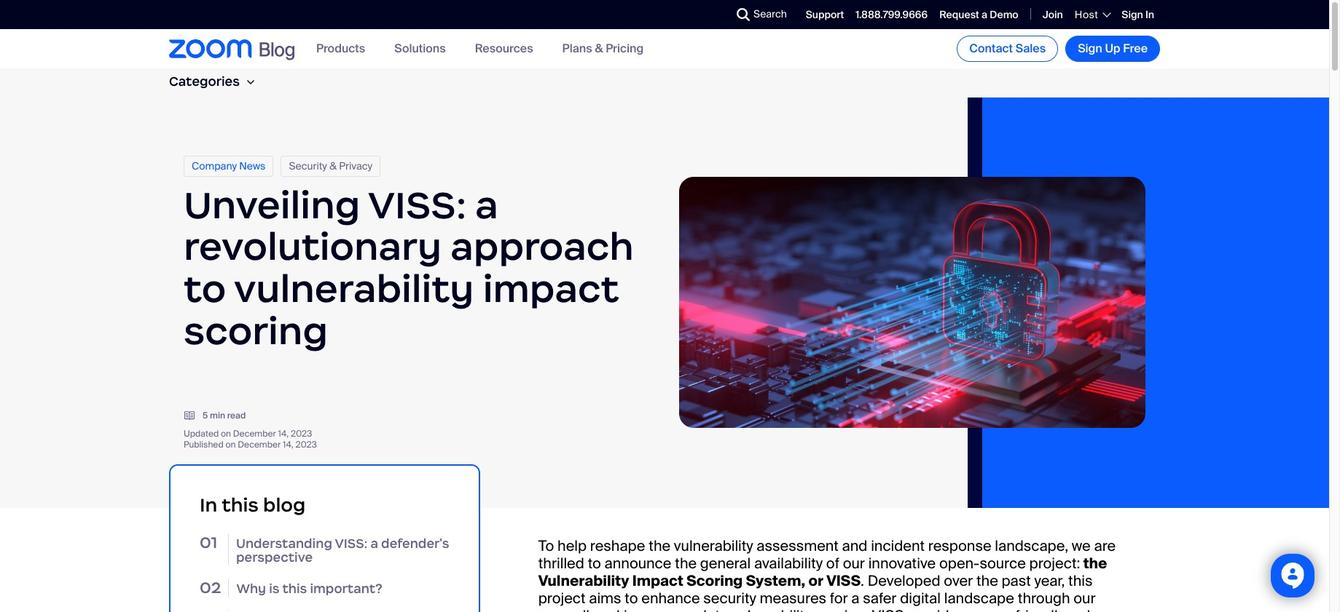 Task type: vqa. For each thing, say whether or not it's contained in the screenshot.
Updated on December 14, 2023 Published on December 14, 2023
yes



Task type: locate. For each thing, give the bounding box(es) containing it.
01
[[200, 533, 217, 553]]

up
[[1105, 41, 1121, 56]]

approach inside unveiling viss: a revolutionary approach to vulnerability impact scoring
[[451, 223, 634, 271]]

news
[[239, 160, 266, 173]]

1 vertical spatial sign
[[1078, 41, 1103, 56]]

0 horizontal spatial our
[[843, 555, 865, 574]]

1 vertical spatial approach
[[648, 607, 712, 613]]

the up impact
[[649, 537, 671, 556]]

sign left up
[[1078, 41, 1103, 56]]

sales
[[1016, 41, 1046, 56]]

0 horizontal spatial sign
[[1078, 41, 1103, 56]]

groundbreaking
[[538, 607, 644, 613]]

. developed over the past year, this project aims to enhance security measures for a safer digital landscape through our groundbreaking approach to vulnerability scoring. viss provides a user-friendly we
[[538, 572, 1102, 613]]

innovative
[[868, 555, 936, 574]]

& right plans
[[595, 41, 603, 56]]

search image
[[737, 8, 750, 21]]

availability
[[754, 555, 823, 574]]

unveiling viss: a revolutionary approach to vulnerability impact scoring main content
[[0, 98, 1329, 613]]

&
[[595, 41, 603, 56], [330, 160, 337, 173]]

host
[[1075, 8, 1099, 21]]

this left blog
[[222, 494, 259, 517]]

the inside '. developed over the past year, this project aims to enhance security measures for a safer digital landscape through our groundbreaking approach to vulnerability scoring. viss provides a user-friendly we'
[[977, 572, 998, 591]]

the right over
[[977, 572, 998, 591]]

plans
[[562, 41, 592, 56]]

14,
[[278, 429, 289, 440], [283, 439, 294, 451]]

in
[[1146, 8, 1154, 21], [200, 494, 217, 517]]

0 vertical spatial our
[[843, 555, 865, 574]]

1 horizontal spatial in
[[1146, 8, 1154, 21]]

our inside the to help reshape the vulnerability assessment and incident response landscape, we are thrilled to announce the general availability of our innovative open-source project:
[[843, 555, 865, 574]]

image placeholder image
[[679, 177, 1146, 429]]

None search field
[[684, 3, 741, 26]]

on right published
[[226, 439, 236, 451]]

vulnerability inside '. developed over the past year, this project aims to enhance security measures for a safer digital landscape through our groundbreaking approach to vulnerability scoring. viss provides a user-friendly we'
[[732, 607, 811, 613]]

1 vertical spatial vulnerability
[[674, 537, 753, 556]]

help
[[558, 537, 587, 556]]

contact sales link
[[957, 36, 1058, 62]]

1 horizontal spatial our
[[1074, 590, 1096, 609]]

our for this
[[1074, 590, 1096, 609]]

scoring.
[[815, 607, 869, 613]]

understanding
[[236, 536, 332, 552]]

0 horizontal spatial approach
[[451, 223, 634, 271]]

in up '01'
[[200, 494, 217, 517]]

the
[[649, 537, 671, 556], [675, 555, 697, 574], [1083, 555, 1107, 574], [977, 572, 998, 591]]

security
[[289, 160, 327, 173]]

reshape
[[590, 537, 645, 556]]

developed
[[868, 572, 941, 591]]

assessment
[[757, 537, 839, 556]]

0 horizontal spatial in
[[200, 494, 217, 517]]

company news
[[192, 160, 266, 173]]

solutions
[[394, 41, 446, 56]]

security
[[704, 590, 756, 609]]

0 vertical spatial vulnerability
[[234, 265, 474, 313]]

are
[[1094, 537, 1116, 556]]

1 horizontal spatial viss
[[872, 607, 904, 613]]

privacy
[[339, 160, 372, 173]]

1 horizontal spatial sign
[[1122, 8, 1143, 21]]

host button
[[1075, 8, 1110, 21]]

december
[[233, 429, 276, 440], [238, 439, 281, 451]]

resources button
[[475, 41, 533, 56]]

1.888.799.9666 link
[[856, 8, 928, 21]]

we
[[1072, 537, 1091, 556]]

min
[[210, 410, 225, 422]]

0 vertical spatial viss:
[[368, 181, 466, 229]]

perspective
[[236, 550, 313, 566]]

1 vertical spatial viss:
[[335, 536, 368, 552]]

sign inside "link"
[[1078, 41, 1103, 56]]

viss: inside understanding viss: a defender's perspective
[[335, 536, 368, 552]]

& inside unveiling viss: a revolutionary approach to vulnerability impact scoring "main content"
[[330, 160, 337, 173]]

& for security
[[330, 160, 337, 173]]

viss: down privacy
[[368, 181, 466, 229]]

logo blog.svg image
[[259, 39, 294, 62]]

0 vertical spatial in
[[1146, 8, 1154, 21]]

our
[[843, 555, 865, 574], [1074, 590, 1096, 609]]

search image
[[737, 8, 750, 21]]

2023
[[291, 429, 312, 440], [296, 439, 317, 451]]

project:
[[1030, 555, 1080, 574]]

understanding viss: a defender's perspective
[[236, 536, 449, 566]]

this right is on the bottom
[[282, 582, 307, 598]]

0 vertical spatial &
[[595, 41, 603, 56]]

past
[[1002, 572, 1031, 591]]

1 horizontal spatial approach
[[648, 607, 712, 613]]

& left privacy
[[330, 160, 337, 173]]

important?
[[310, 582, 383, 598]]

the vulnerability impact scoring system, or viss
[[538, 555, 1107, 591]]

0 vertical spatial sign
[[1122, 8, 1143, 21]]

on
[[221, 429, 231, 440], [226, 439, 236, 451]]

1 vertical spatial our
[[1074, 590, 1096, 609]]

our right year,
[[1074, 590, 1096, 609]]

scoring
[[687, 572, 743, 591]]

sign up free
[[1122, 8, 1143, 21]]

incident
[[871, 537, 925, 556]]

1.888.799.9666
[[856, 8, 928, 21]]

the right 'project:' on the bottom right of the page
[[1083, 555, 1107, 574]]

0 horizontal spatial viss
[[827, 572, 861, 591]]

pricing
[[606, 41, 644, 56]]

2 horizontal spatial this
[[1069, 572, 1093, 591]]

0 horizontal spatial &
[[330, 160, 337, 173]]

& for plans
[[595, 41, 603, 56]]

0 vertical spatial viss
[[827, 572, 861, 591]]

1 horizontal spatial &
[[595, 41, 603, 56]]

unveiling viss: a revolutionary approach to vulnerability impact scoring
[[184, 181, 634, 355]]

sign in
[[1122, 8, 1154, 21]]

a
[[982, 8, 988, 21], [475, 181, 498, 229], [371, 536, 378, 552], [851, 590, 860, 609], [969, 607, 977, 613]]

approach
[[451, 223, 634, 271], [648, 607, 712, 613]]

to
[[184, 265, 226, 313], [588, 555, 601, 574], [625, 590, 638, 609], [715, 607, 729, 613]]

viss: inside unveiling viss: a revolutionary approach to vulnerability impact scoring
[[368, 181, 466, 229]]

sign for sign in
[[1122, 8, 1143, 21]]

5
[[203, 410, 208, 422]]

search
[[754, 7, 787, 20]]

solutions button
[[394, 41, 446, 56]]

zoom logo image
[[169, 40, 252, 58]]

2 vertical spatial vulnerability
[[732, 607, 811, 613]]

updated on december 14, 2023 published on december 14, 2023
[[184, 429, 317, 451]]

to help reshape the vulnerability assessment and incident response landscape, we are thrilled to announce the general availability of our innovative open-source project:
[[538, 537, 1116, 574]]

in up free
[[1146, 8, 1154, 21]]

1 vertical spatial &
[[330, 160, 337, 173]]

user-
[[980, 607, 1016, 613]]

this right year,
[[1069, 572, 1093, 591]]

1 vertical spatial in
[[200, 494, 217, 517]]

plans & pricing link
[[562, 41, 644, 56]]

our inside '. developed over the past year, this project aims to enhance security measures for a safer digital landscape through our groundbreaking approach to vulnerability scoring. viss provides a user-friendly we'
[[1074, 590, 1096, 609]]

through
[[1018, 590, 1070, 609]]

1 vertical spatial viss
[[872, 607, 904, 613]]

viss: for defender's
[[335, 536, 368, 552]]

viss: up the important? on the left bottom of page
[[335, 536, 368, 552]]

sign for sign up free
[[1078, 41, 1103, 56]]

approach inside '. developed over the past year, this project aims to enhance security measures for a safer digital landscape through our groundbreaking approach to vulnerability scoring. viss provides a user-friendly we'
[[648, 607, 712, 613]]

products
[[316, 41, 365, 56]]

0 vertical spatial approach
[[451, 223, 634, 271]]

our right of
[[843, 555, 865, 574]]



Task type: describe. For each thing, give the bounding box(es) containing it.
over
[[944, 572, 973, 591]]

thrilled
[[538, 555, 584, 574]]

viss inside '. developed over the past year, this project aims to enhance security measures for a safer digital landscape through our groundbreaking approach to vulnerability scoring. viss provides a user-friendly we'
[[872, 607, 904, 613]]

source
[[980, 555, 1026, 574]]

of
[[826, 555, 840, 574]]

viss: for revolutionary
[[368, 181, 466, 229]]

5 min read
[[203, 410, 246, 422]]

a inside understanding viss: a defender's perspective
[[371, 536, 378, 552]]

free
[[1123, 41, 1148, 56]]

aims
[[589, 590, 621, 609]]

why is this important?
[[236, 582, 383, 598]]

contact
[[970, 41, 1013, 56]]

project
[[538, 590, 586, 609]]

response
[[928, 537, 992, 556]]

impact
[[632, 572, 684, 591]]

why
[[236, 582, 266, 598]]

scoring
[[184, 307, 328, 355]]

02
[[200, 579, 221, 598]]

resources
[[475, 41, 533, 56]]

the inside the vulnerability impact scoring system, or viss
[[1083, 555, 1107, 574]]

security & privacy
[[289, 160, 372, 173]]

measures
[[760, 590, 827, 609]]

read
[[227, 410, 246, 422]]

plans & pricing
[[562, 41, 644, 56]]

landscape
[[944, 590, 1014, 609]]

safer
[[863, 590, 897, 609]]

on down 5 min read
[[221, 429, 231, 440]]

products button
[[316, 41, 365, 56]]

join link
[[1043, 8, 1063, 21]]

in inside "main content"
[[200, 494, 217, 517]]

request a demo
[[940, 8, 1019, 21]]

support link
[[806, 8, 844, 21]]

updated
[[184, 429, 219, 440]]

to inside unveiling viss: a revolutionary approach to vulnerability impact scoring
[[184, 265, 226, 313]]

defender's
[[381, 536, 449, 552]]

request
[[940, 8, 979, 21]]

join
[[1043, 8, 1063, 21]]

provides
[[908, 607, 965, 613]]

system,
[[746, 572, 805, 591]]

the up enhance
[[675, 555, 697, 574]]

contact sales
[[970, 41, 1046, 56]]

published
[[184, 439, 223, 451]]

categories
[[169, 74, 240, 90]]

impact
[[483, 265, 619, 313]]

landscape,
[[995, 537, 1068, 556]]

or
[[809, 572, 824, 591]]

company
[[192, 160, 237, 173]]

for
[[830, 590, 848, 609]]

vulnerability inside unveiling viss: a revolutionary approach to vulnerability impact scoring
[[234, 265, 474, 313]]

this inside '. developed over the past year, this project aims to enhance security measures for a safer digital landscape through our groundbreaking approach to vulnerability scoring. viss provides a user-friendly we'
[[1069, 572, 1093, 591]]

request a demo link
[[940, 8, 1019, 21]]

.
[[861, 572, 864, 591]]

in this blog
[[200, 494, 306, 517]]

blog
[[263, 494, 306, 517]]

to
[[538, 537, 554, 556]]

to inside the to help reshape the vulnerability assessment and incident response landscape, we are thrilled to announce the general availability of our innovative open-source project:
[[588, 555, 601, 574]]

support
[[806, 8, 844, 21]]

vulnerability
[[538, 572, 629, 591]]

demo
[[990, 8, 1019, 21]]

categories button
[[169, 67, 254, 99]]

open-
[[939, 555, 980, 574]]

and
[[842, 537, 868, 556]]

is
[[269, 582, 280, 598]]

digital
[[900, 590, 941, 609]]

enhance
[[642, 590, 700, 609]]

year,
[[1035, 572, 1065, 591]]

1 horizontal spatial this
[[282, 582, 307, 598]]

sign up free
[[1078, 41, 1148, 56]]

a inside unveiling viss: a revolutionary approach to vulnerability impact scoring
[[475, 181, 498, 229]]

sign up free link
[[1066, 36, 1160, 62]]

announce
[[605, 555, 672, 574]]

viss inside the vulnerability impact scoring system, or viss
[[827, 572, 861, 591]]

general
[[700, 555, 751, 574]]

unveiling
[[184, 181, 360, 229]]

our for and
[[843, 555, 865, 574]]

0 horizontal spatial this
[[222, 494, 259, 517]]

friendly
[[1016, 607, 1065, 613]]

revolutionary
[[184, 223, 442, 271]]

vulnerability inside the to help reshape the vulnerability assessment and incident response landscape, we are thrilled to announce the general availability of our innovative open-source project:
[[674, 537, 753, 556]]



